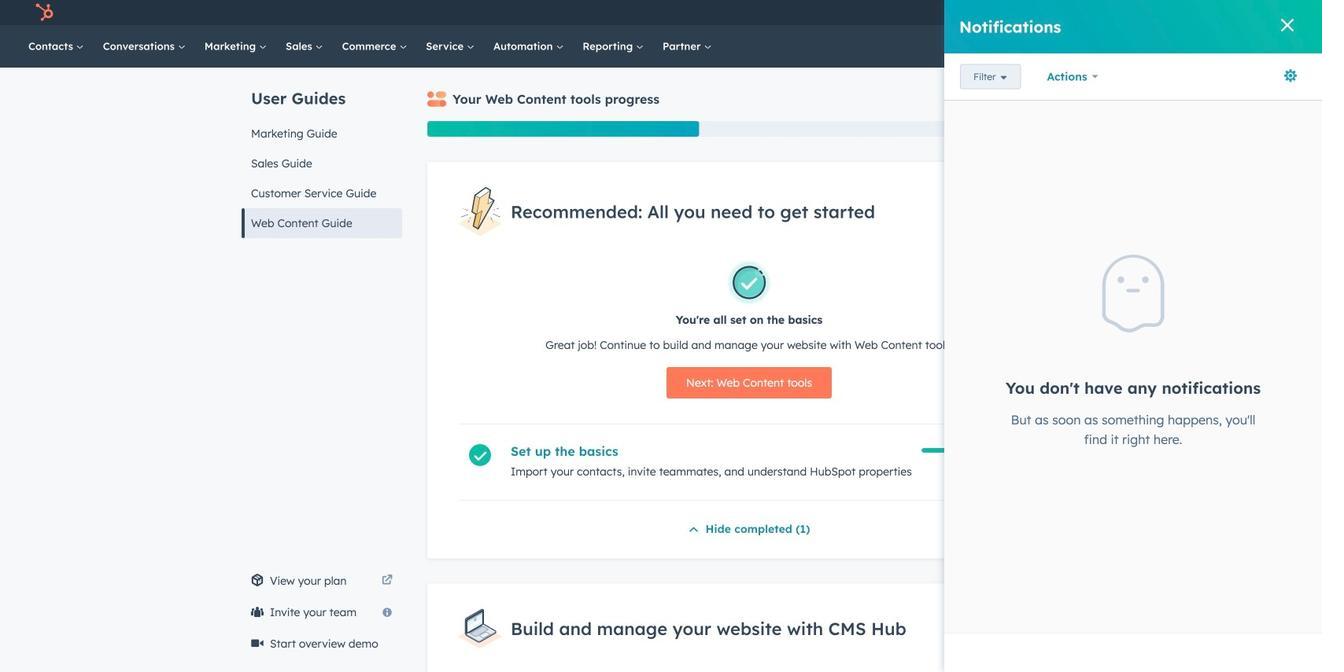 Task type: locate. For each thing, give the bounding box(es) containing it.
link opens in a new window image
[[382, 572, 393, 591], [382, 576, 393, 587]]

user guides element
[[242, 68, 402, 238]]

menu
[[1008, 0, 1303, 25]]

[object object] complete progress bar
[[922, 449, 1010, 453]]

progress bar
[[427, 121, 699, 137]]



Task type: vqa. For each thing, say whether or not it's contained in the screenshot.
Search Hubspot search box
yes



Task type: describe. For each thing, give the bounding box(es) containing it.
gary orlando image
[[1243, 6, 1257, 20]]

Search HubSpot search field
[[1101, 33, 1267, 60]]

2 link opens in a new window image from the top
[[382, 576, 393, 587]]

marketplaces image
[[1124, 7, 1138, 21]]

1 link opens in a new window image from the top
[[382, 572, 393, 591]]



